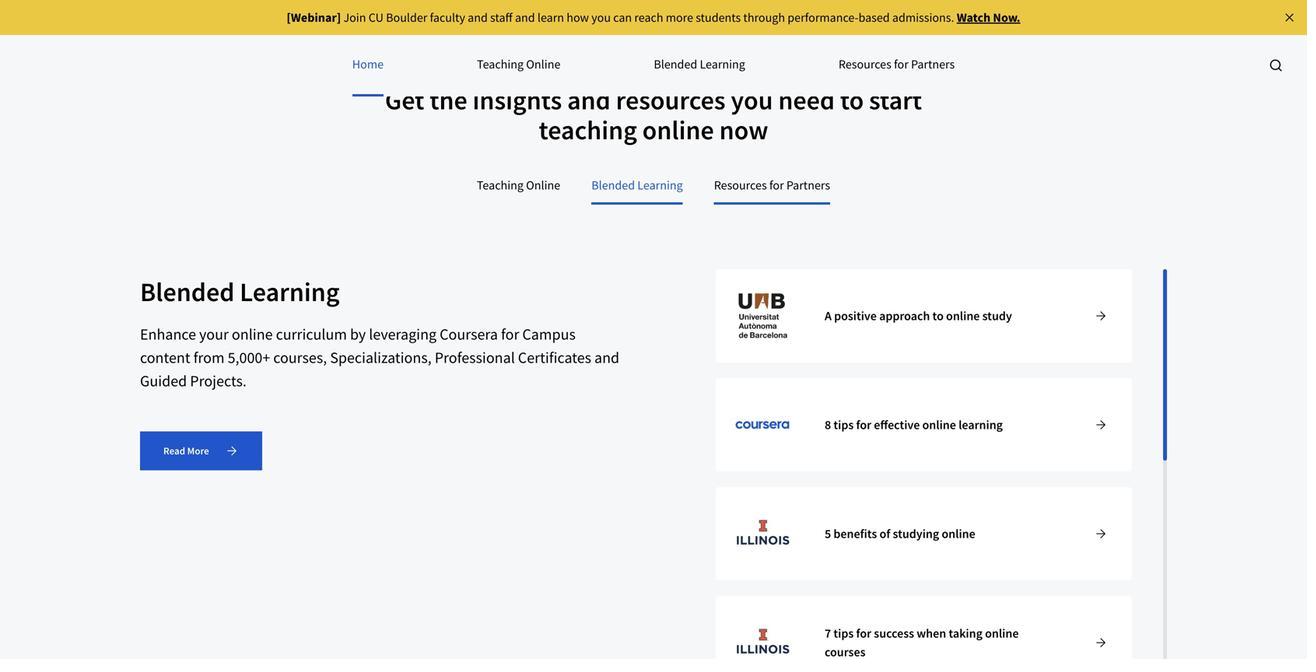 Task type: locate. For each thing, give the bounding box(es) containing it.
1 vertical spatial tips
[[834, 626, 854, 641]]

admissions.
[[893, 10, 954, 25]]

online inside 7 tips for success when taking online courses
[[985, 626, 1019, 641]]

teaching
[[477, 56, 524, 72], [477, 177, 524, 193]]

8 tips for effective online learning link
[[716, 378, 1132, 472]]

learning down get the insights and resources you need to start teaching online now
[[638, 177, 683, 193]]

0 vertical spatial blended
[[654, 56, 697, 72]]

8 tips for effective online learning
[[825, 417, 1003, 433]]

0 vertical spatial blended learning link
[[654, 34, 745, 96]]

a
[[825, 308, 832, 324]]

0 horizontal spatial resources
[[714, 177, 767, 193]]

need
[[778, 83, 835, 117]]

online left study
[[946, 308, 980, 324]]

0 horizontal spatial blended
[[140, 275, 235, 309]]

guided
[[140, 371, 187, 391]]

1 horizontal spatial blended
[[592, 177, 635, 193]]

resources for partners link
[[839, 34, 955, 96], [714, 168, 830, 205]]

learning
[[700, 56, 745, 72], [638, 177, 683, 193], [240, 275, 340, 309]]

0 horizontal spatial you
[[592, 10, 611, 25]]

resources down online now
[[714, 177, 767, 193]]

0 vertical spatial teaching
[[477, 56, 524, 72]]

learn
[[538, 10, 564, 25]]

tips right "8"
[[834, 417, 854, 433]]

blended up enhance
[[140, 275, 235, 309]]

1 vertical spatial resources for partners link
[[714, 168, 830, 205]]

taking
[[949, 626, 983, 641]]

1 vertical spatial learning
[[638, 177, 683, 193]]

students
[[696, 10, 741, 25]]

a positive approach to online study
[[825, 308, 1012, 324]]

online for 5 benefits of studying online
[[942, 526, 976, 542]]

0 vertical spatial blended learning
[[654, 56, 745, 72]]

0 horizontal spatial to
[[840, 83, 864, 117]]

blended
[[654, 56, 697, 72], [592, 177, 635, 193], [140, 275, 235, 309]]

2 online from the top
[[526, 177, 560, 193]]

0 vertical spatial to
[[840, 83, 864, 117]]

projects.
[[190, 371, 247, 391]]

learning down students
[[700, 56, 745, 72]]

1 horizontal spatial resources
[[839, 56, 892, 72]]

teaching online
[[477, 56, 561, 72], [477, 177, 560, 193]]

1 tips from the top
[[834, 417, 854, 433]]

1 vertical spatial partners
[[787, 177, 830, 193]]

0 vertical spatial learning
[[700, 56, 745, 72]]

to left start
[[840, 83, 864, 117]]

for
[[894, 56, 909, 72], [770, 177, 784, 193], [501, 324, 519, 344], [856, 417, 872, 433], [856, 626, 872, 641]]

[webinar] join cu boulder faculty and staff and learn how you can reach more students through performance-based admissions. watch now.
[[287, 10, 1021, 25]]

home
[[352, 56, 384, 72]]

blended inside "menu"
[[654, 56, 697, 72]]

menu
[[0, 34, 1307, 96]]

2 horizontal spatial blended
[[654, 56, 697, 72]]

2 vertical spatial learning
[[240, 275, 340, 309]]

blended up resources
[[654, 56, 697, 72]]

2 tips from the top
[[834, 626, 854, 641]]

you left can
[[592, 10, 611, 25]]

curriculum
[[276, 324, 347, 344]]

resources for partners
[[839, 56, 955, 72], [714, 177, 830, 193]]

your
[[199, 324, 229, 344]]

1 vertical spatial resources for partners
[[714, 177, 830, 193]]

0 vertical spatial resources for partners link
[[839, 34, 955, 96]]

you
[[592, 10, 611, 25], [731, 83, 773, 117]]

to right the approach
[[933, 308, 944, 324]]

boulder
[[386, 10, 428, 25]]

reach
[[635, 10, 663, 25]]

online right the taking
[[985, 626, 1019, 641]]

5,000+
[[228, 348, 270, 367]]

certificates
[[518, 348, 591, 367]]

coursera
[[440, 324, 498, 344]]

to inside get the insights and resources you need to start teaching online now
[[840, 83, 864, 117]]

tips right 7
[[834, 626, 854, 641]]

and right certificates
[[595, 348, 620, 367]]

cu
[[369, 10, 384, 25]]

blended down teaching
[[592, 177, 635, 193]]

online inside 'enhance your online curriculum by leveraging coursera for campus content from 5,000+ courses, specializations, professional certificates and guided projects.'
[[232, 324, 273, 344]]

courses,
[[273, 348, 327, 367]]

blended learning link down students
[[654, 34, 745, 96]]

1 horizontal spatial you
[[731, 83, 773, 117]]

and
[[468, 10, 488, 25], [515, 10, 535, 25], [567, 83, 611, 117], [595, 348, 620, 367]]

tips inside 7 tips for success when taking online courses
[[834, 626, 854, 641]]

the
[[430, 83, 467, 117]]

2 horizontal spatial learning
[[700, 56, 745, 72]]

tips inside '8 tips for effective online learning' link
[[834, 417, 854, 433]]

benefits
[[834, 526, 877, 542]]

online
[[526, 56, 561, 72], [526, 177, 560, 193]]

when
[[917, 626, 946, 641]]

learning up curriculum
[[240, 275, 340, 309]]

online up insights
[[526, 56, 561, 72]]

a positive approach to online study link
[[716, 269, 1132, 363]]

1 vertical spatial teaching online link
[[477, 168, 560, 205]]

blended learning up "your"
[[140, 275, 340, 309]]

enhance your online curriculum by leveraging coursera for campus content from 5,000+ courses, specializations, professional certificates and guided projects.
[[140, 324, 620, 391]]

blended learning inside "menu"
[[654, 56, 745, 72]]

1 vertical spatial online
[[526, 177, 560, 193]]

1 vertical spatial teaching
[[477, 177, 524, 193]]

close banner image
[[1283, 11, 1297, 25]]

8
[[825, 417, 831, 433]]

0 vertical spatial teaching online link
[[477, 34, 561, 96]]

partners
[[911, 56, 955, 72], [787, 177, 830, 193]]

more
[[666, 10, 693, 25]]

0 vertical spatial online
[[526, 56, 561, 72]]

1 horizontal spatial resources for partners
[[839, 56, 955, 72]]

you left need
[[731, 83, 773, 117]]

and left staff
[[468, 10, 488, 25]]

blended learning link
[[654, 34, 745, 96], [592, 168, 683, 205]]

1 horizontal spatial to
[[933, 308, 944, 324]]

for inside 7 tips for success when taking online courses
[[856, 626, 872, 641]]

blended learning down get the insights and resources you need to start teaching online now
[[592, 177, 683, 193]]

1 vertical spatial to
[[933, 308, 944, 324]]

online
[[946, 308, 980, 324], [232, 324, 273, 344], [923, 417, 956, 433], [942, 526, 976, 542], [985, 626, 1019, 641]]

can
[[613, 10, 632, 25]]

success
[[874, 626, 914, 641]]

online left learning
[[923, 417, 956, 433]]

online down teaching
[[526, 177, 560, 193]]

0 vertical spatial partners
[[911, 56, 955, 72]]

for inside 'enhance your online curriculum by leveraging coursera for campus content from 5,000+ courses, specializations, professional certificates and guided projects.'
[[501, 324, 519, 344]]

to
[[840, 83, 864, 117], [933, 308, 944, 324]]

5
[[825, 526, 831, 542]]

online for a positive approach to online study
[[946, 308, 980, 324]]

0 vertical spatial resources
[[839, 56, 892, 72]]

online right studying
[[942, 526, 976, 542]]

1 horizontal spatial resources for partners link
[[839, 34, 955, 96]]

join
[[344, 10, 366, 25]]

0 horizontal spatial resources for partners
[[714, 177, 830, 193]]

0 vertical spatial resources for partners
[[839, 56, 955, 72]]

enhance
[[140, 324, 196, 344]]

performance-
[[788, 10, 859, 25]]

1 vertical spatial you
[[731, 83, 773, 117]]

blended learning link down get the insights and resources you need to start teaching online now
[[592, 168, 683, 205]]

online up 5,000+
[[232, 324, 273, 344]]

0 vertical spatial teaching online
[[477, 56, 561, 72]]

teaching online link
[[477, 34, 561, 96], [477, 168, 560, 205]]

0 vertical spatial tips
[[834, 417, 854, 433]]

tips
[[834, 417, 854, 433], [834, 626, 854, 641]]

1 online from the top
[[526, 56, 561, 72]]

resources
[[839, 56, 892, 72], [714, 177, 767, 193]]

and right insights
[[567, 83, 611, 117]]

blended learning up resources
[[654, 56, 745, 72]]

get
[[385, 83, 424, 117]]

based
[[859, 10, 890, 25]]

blended learning
[[654, 56, 745, 72], [592, 177, 683, 193], [140, 275, 340, 309]]

resources up start
[[839, 56, 892, 72]]



Task type: describe. For each thing, give the bounding box(es) containing it.
watch
[[957, 10, 991, 25]]

online for 8 tips for effective online learning
[[923, 417, 956, 433]]

menu containing home
[[0, 34, 1307, 96]]

1 vertical spatial blended learning link
[[592, 168, 683, 205]]

0 horizontal spatial partners
[[787, 177, 830, 193]]

now.
[[993, 10, 1021, 25]]

tips for 8
[[834, 417, 854, 433]]

faculty
[[430, 10, 465, 25]]

for inside "menu"
[[894, 56, 909, 72]]

tips for 7
[[834, 626, 854, 641]]

content
[[140, 348, 190, 367]]

approach
[[879, 308, 930, 324]]

7
[[825, 626, 831, 641]]

staff
[[490, 10, 513, 25]]

you inside get the insights and resources you need to start teaching online now
[[731, 83, 773, 117]]

5 benefits of studying online link
[[716, 487, 1132, 581]]

0 horizontal spatial learning
[[240, 275, 340, 309]]

1 vertical spatial blended
[[592, 177, 635, 193]]

positive
[[834, 308, 877, 324]]

professional
[[435, 348, 515, 367]]

0 horizontal spatial resources for partners link
[[714, 168, 830, 205]]

by
[[350, 324, 366, 344]]

studying
[[893, 526, 939, 542]]

1 vertical spatial blended learning
[[592, 177, 683, 193]]

online inside "menu"
[[526, 56, 561, 72]]

online now
[[643, 113, 768, 147]]

5 benefits of studying online
[[825, 526, 976, 542]]

coursera for campus link
[[440, 324, 576, 344]]

learning
[[959, 417, 1003, 433]]

courses
[[825, 644, 866, 659]]

and right staff
[[515, 10, 535, 25]]

leveraging
[[369, 324, 437, 344]]

watch now. link
[[957, 10, 1021, 25]]

1 vertical spatial resources
[[714, 177, 767, 193]]

1 horizontal spatial partners
[[911, 56, 955, 72]]

through
[[744, 10, 785, 25]]

study
[[983, 308, 1012, 324]]

of
[[880, 526, 891, 542]]

read more
[[163, 444, 209, 457]]

and inside 'enhance your online curriculum by leveraging coursera for campus content from 5,000+ courses, specializations, professional certificates and guided projects.'
[[595, 348, 620, 367]]

get the insights and resources you need to start teaching online now
[[385, 83, 922, 147]]

0 vertical spatial you
[[592, 10, 611, 25]]

insights
[[473, 83, 562, 117]]

more
[[187, 444, 209, 457]]

read
[[163, 444, 185, 457]]

from
[[193, 348, 225, 367]]

2 vertical spatial blended
[[140, 275, 235, 309]]

1 vertical spatial teaching online
[[477, 177, 560, 193]]

1 horizontal spatial learning
[[638, 177, 683, 193]]

2 vertical spatial blended learning
[[140, 275, 340, 309]]

how
[[567, 10, 589, 25]]

specializations,
[[330, 348, 432, 367]]

teaching
[[539, 113, 637, 147]]

start
[[869, 83, 922, 117]]

[webinar]
[[287, 10, 341, 25]]

7 tips for success when taking online courses
[[825, 626, 1019, 659]]

read more link
[[140, 431, 262, 470]]

campus
[[522, 324, 576, 344]]

home link
[[352, 34, 384, 96]]

and inside get the insights and resources you need to start teaching online now
[[567, 83, 611, 117]]

resources
[[616, 83, 726, 117]]

7 tips for success when taking online courses link
[[716, 596, 1132, 659]]

effective
[[874, 417, 920, 433]]



Task type: vqa. For each thing, say whether or not it's contained in the screenshot.
Resources for Partners
yes



